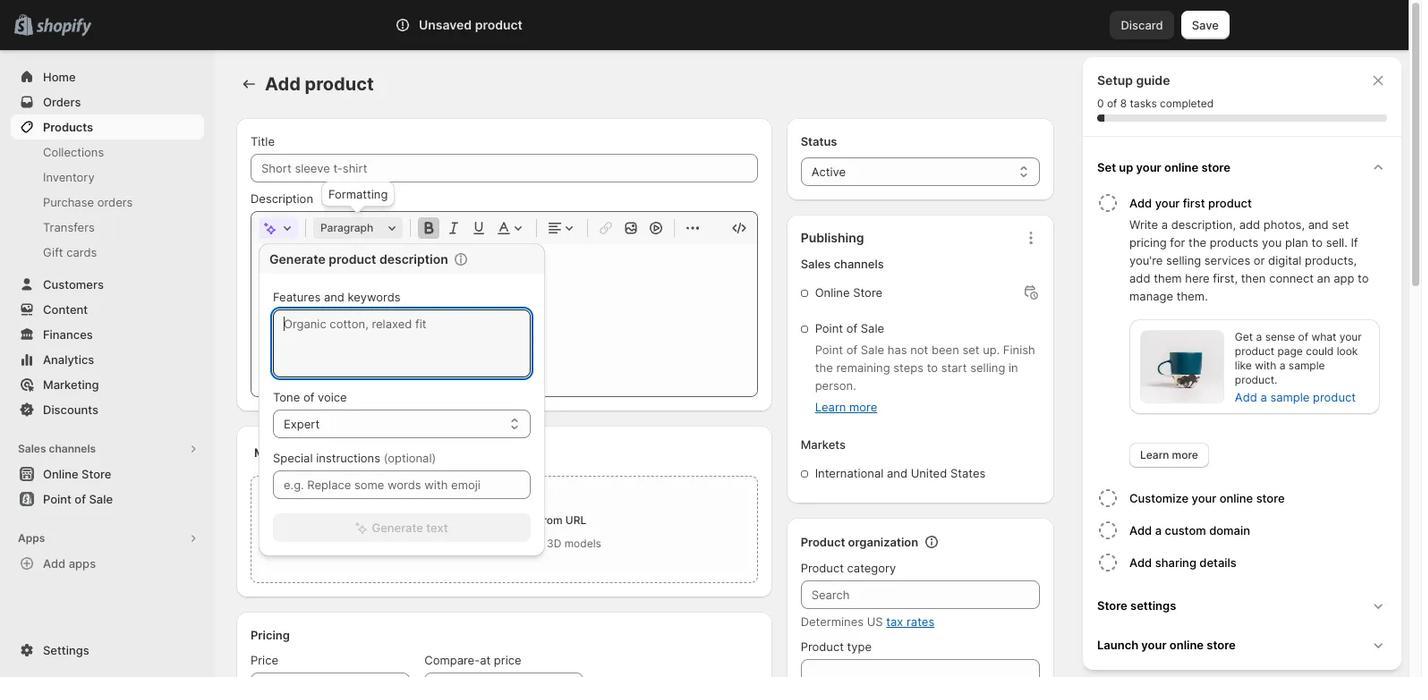Task type: describe. For each thing, give the bounding box(es) containing it.
settings link
[[11, 638, 204, 663]]

tasks
[[1130, 97, 1157, 110]]

save button
[[1181, 11, 1230, 39]]

cards
[[66, 245, 97, 260]]

store settings button
[[1090, 586, 1394, 626]]

online store button
[[0, 462, 215, 487]]

launch
[[1097, 638, 1138, 652]]

product for product category
[[801, 561, 844, 575]]

person.
[[815, 379, 856, 393]]

in
[[1009, 361, 1018, 375]]

product for product type
[[801, 640, 844, 654]]

1 vertical spatial sample
[[1270, 390, 1310, 404]]

page
[[1277, 345, 1303, 358]]

launch your online store button
[[1090, 626, 1394, 665]]

add for add sharing details
[[1129, 556, 1152, 570]]

add your first product button
[[1129, 187, 1394, 216]]

0 vertical spatial store
[[1201, 160, 1230, 175]]

sales channels button
[[11, 437, 204, 462]]

customers link
[[11, 272, 204, 297]]

look
[[1337, 345, 1358, 358]]

orders
[[43, 95, 81, 109]]

sell.
[[1326, 235, 1348, 250]]

custom
[[1165, 524, 1206, 538]]

1 horizontal spatial add
[[1239, 217, 1260, 232]]

product inside button
[[1208, 196, 1252, 210]]

unsaved
[[419, 17, 472, 32]]

collections link
[[11, 140, 204, 165]]

determines
[[801, 615, 864, 629]]

and for features and keywords
[[324, 290, 344, 304]]

0 vertical spatial point
[[815, 321, 843, 336]]

store inside button
[[1097, 599, 1127, 613]]

Features and keywords text field
[[273, 310, 531, 378]]

0 vertical spatial online
[[1164, 160, 1199, 175]]

add a custom domain
[[1129, 524, 1250, 538]]

a for get a sense of what your product page could look like with a sample product. add a sample product
[[1256, 330, 1262, 344]]

the for products
[[1188, 235, 1206, 250]]

sense
[[1265, 330, 1295, 344]]

title
[[251, 134, 275, 149]]

discard
[[1121, 18, 1163, 32]]

of inside get a sense of what your product page could look like with a sample product. add a sample product
[[1298, 330, 1308, 344]]

to inside point of sale has not been set up. finish the remaining steps to start selling in person. learn more
[[927, 361, 938, 375]]

up
[[1119, 160, 1133, 175]]

1 horizontal spatial to
[[1312, 235, 1323, 250]]

your inside set up your online store button
[[1136, 160, 1161, 175]]

new
[[472, 514, 494, 527]]

get a sense of what your product page could look like with a sample product. add a sample product
[[1235, 330, 1362, 404]]

gift cards
[[43, 245, 97, 260]]

for
[[1170, 235, 1185, 250]]

learn inside point of sale has not been set up. finish the remaining steps to start selling in person. learn more
[[815, 400, 846, 414]]

1 horizontal spatial sales channels
[[801, 257, 884, 271]]

add for add a custom domain
[[1129, 524, 1152, 538]]

1 vertical spatial to
[[1358, 271, 1369, 285]]

add sharing details
[[1129, 556, 1237, 570]]

mark add a custom domain as done image
[[1097, 520, 1119, 541]]

determines us tax rates
[[801, 615, 934, 629]]

0 of 8 tasks completed
[[1097, 97, 1214, 110]]

point of sale button
[[0, 487, 215, 512]]

purchase orders link
[[11, 190, 204, 215]]

price
[[251, 653, 278, 668]]

your inside get a sense of what your product page could look like with a sample product. add a sample product
[[1339, 330, 1362, 344]]

images,
[[452, 537, 491, 550]]

type
[[847, 640, 872, 654]]

Product type text field
[[801, 660, 1040, 677]]

gift
[[43, 245, 63, 260]]

marketing
[[43, 378, 99, 392]]

tax
[[886, 615, 903, 629]]

first,
[[1213, 271, 1238, 285]]

purchase
[[43, 195, 94, 209]]

you're
[[1129, 253, 1163, 268]]

with
[[1255, 359, 1276, 372]]

add inside get a sense of what your product page could look like with a sample product. add a sample product
[[1235, 390, 1257, 404]]

markets
[[801, 438, 846, 452]]

them.
[[1177, 289, 1208, 303]]

description
[[251, 192, 313, 206]]

sales channels inside button
[[18, 442, 96, 456]]

products
[[43, 120, 93, 134]]

tone of voice
[[273, 390, 347, 404]]

product organization
[[801, 535, 918, 549]]

1 vertical spatial or
[[533, 537, 544, 550]]

gift cards link
[[11, 240, 204, 265]]

steps
[[893, 361, 924, 375]]

products,
[[1305, 253, 1357, 268]]

an
[[1317, 271, 1330, 285]]

more inside point of sale has not been set up. finish the remaining steps to start selling in person. learn more
[[849, 400, 877, 414]]

learn inside add your first product element
[[1140, 448, 1169, 462]]

set for selling
[[962, 343, 979, 357]]

features
[[273, 290, 321, 304]]

price
[[494, 653, 521, 668]]

1 horizontal spatial online
[[815, 285, 850, 300]]

media
[[254, 446, 289, 460]]

add for add product
[[265, 73, 301, 95]]

selling inside point of sale has not been set up. finish the remaining steps to start selling in person. learn more
[[970, 361, 1005, 375]]

mark add your first product as done image
[[1097, 192, 1119, 214]]

add apps button
[[11, 551, 204, 576]]

transfers link
[[11, 215, 204, 240]]

product.
[[1235, 373, 1277, 387]]

product type
[[801, 640, 872, 654]]

unsaved product
[[419, 17, 523, 32]]

8
[[1120, 97, 1127, 110]]

your for add your first product
[[1155, 196, 1180, 210]]

international
[[815, 466, 884, 481]]

photos,
[[1263, 217, 1305, 232]]

e.g. Replace some words with emoji text field
[[273, 471, 531, 499]]

and inside write a description, add photos, and set pricing for the products you plan to sell. if you're selling services or digital products, add them here first, then connect an app to manage them.
[[1308, 217, 1329, 232]]

analytics link
[[11, 347, 204, 372]]

set for sell.
[[1332, 217, 1349, 232]]

finances
[[43, 328, 93, 342]]

Price text field
[[276, 673, 410, 677]]

then
[[1241, 271, 1266, 285]]

url
[[565, 514, 586, 527]]

paragraph
[[320, 221, 373, 234]]

digital
[[1268, 253, 1302, 268]]

write a description, add photos, and set pricing for the products you plan to sell. if you're selling services or digital products, add them here first, then connect an app to manage them.
[[1129, 217, 1369, 303]]

1 horizontal spatial channels
[[834, 257, 884, 271]]

discounts
[[43, 403, 98, 417]]

states
[[950, 466, 986, 481]]

set
[[1097, 160, 1116, 175]]

special instructions (optional)
[[273, 451, 436, 465]]

learn more link inside add your first product element
[[1129, 443, 1209, 468]]

shopify image
[[36, 19, 91, 36]]

point of sale inside button
[[43, 492, 113, 507]]

has
[[887, 343, 907, 357]]

more inside add your first product element
[[1172, 448, 1198, 462]]

instructions
[[316, 451, 380, 465]]

online for customize your online store
[[1220, 491, 1253, 506]]



Task type: vqa. For each thing, say whether or not it's contained in the screenshot.
Transfers
yes



Task type: locate. For each thing, give the bounding box(es) containing it.
products
[[1210, 235, 1259, 250]]

online for launch your online store
[[1169, 638, 1204, 652]]

compare-
[[424, 653, 480, 668]]

first
[[1183, 196, 1205, 210]]

1 vertical spatial add
[[1129, 271, 1150, 285]]

1 horizontal spatial more
[[1172, 448, 1198, 462]]

online store down publishing
[[815, 285, 882, 300]]

store inside 'button'
[[1256, 491, 1285, 506]]

more up customize your online store
[[1172, 448, 1198, 462]]

sales channels down the discounts
[[18, 442, 96, 456]]

2 vertical spatial and
[[887, 466, 907, 481]]

add for add your first product
[[1129, 196, 1152, 210]]

0 horizontal spatial channels
[[49, 442, 96, 456]]

0 horizontal spatial or
[[533, 537, 544, 550]]

content link
[[11, 297, 204, 322]]

sample
[[1289, 359, 1325, 372], [1270, 390, 1310, 404]]

0 vertical spatial point of sale
[[815, 321, 884, 336]]

add up title
[[265, 73, 301, 95]]

0 horizontal spatial and
[[324, 290, 344, 304]]

set left up.
[[962, 343, 979, 357]]

1 horizontal spatial point of sale
[[815, 321, 884, 336]]

channels down the discounts
[[49, 442, 96, 456]]

add your first product
[[1129, 196, 1252, 210]]

1 horizontal spatial learn
[[1140, 448, 1169, 462]]

3d
[[547, 537, 561, 550]]

the for remaining
[[815, 361, 833, 375]]

category
[[847, 561, 896, 575]]

add for add apps
[[43, 557, 66, 571]]

1 vertical spatial online
[[1220, 491, 1253, 506]]

set up your online store button
[[1090, 148, 1394, 187]]

0 vertical spatial channels
[[834, 257, 884, 271]]

learn more
[[1140, 448, 1198, 462]]

0 horizontal spatial sales channels
[[18, 442, 96, 456]]

add right mark add a custom domain as done image
[[1129, 524, 1152, 538]]

1 vertical spatial store
[[1256, 491, 1285, 506]]

your up add a custom domain
[[1192, 491, 1216, 506]]

product up product category
[[801, 535, 845, 549]]

sales channels down publishing
[[801, 257, 884, 271]]

point of sale has not been set up. finish the remaining steps to start selling in person. learn more
[[815, 343, 1035, 414]]

learn more link down person.
[[815, 400, 877, 414]]

set inside write a description, add photos, and set pricing for the products you plan to sell. if you're selling services or digital products, add them here first, then connect an app to manage them.
[[1332, 217, 1349, 232]]

1 vertical spatial learn more link
[[1129, 443, 1209, 468]]

0 vertical spatial sale
[[861, 321, 884, 336]]

0 vertical spatial online
[[815, 285, 850, 300]]

to left "sell." at the right
[[1312, 235, 1323, 250]]

app
[[1334, 271, 1354, 285]]

0 vertical spatial and
[[1308, 217, 1329, 232]]

1 vertical spatial sales
[[18, 442, 46, 456]]

3 product from the top
[[801, 640, 844, 654]]

1 horizontal spatial store
[[853, 285, 882, 300]]

store settings
[[1097, 599, 1176, 613]]

a inside write a description, add photos, and set pricing for the products you plan to sell. if you're selling services or digital products, add them here first, then connect an app to manage them.
[[1161, 217, 1168, 232]]

1 horizontal spatial online store
[[815, 285, 882, 300]]

inventory
[[43, 170, 95, 184]]

set
[[1332, 217, 1349, 232], [962, 343, 979, 357]]

search button
[[445, 11, 964, 39]]

1 vertical spatial and
[[324, 290, 344, 304]]

and right features at the top
[[324, 290, 344, 304]]

0 horizontal spatial online store
[[43, 467, 111, 481]]

add down product. on the bottom of page
[[1235, 390, 1257, 404]]

point of sale link
[[11, 487, 204, 512]]

sample down could
[[1289, 359, 1325, 372]]

product
[[801, 535, 845, 549], [801, 561, 844, 575], [801, 640, 844, 654]]

search
[[474, 18, 513, 32]]

2 vertical spatial to
[[927, 361, 938, 375]]

online down settings
[[1169, 638, 1204, 652]]

organization
[[848, 535, 918, 549]]

active
[[811, 165, 846, 179]]

sale inside point of sale has not been set up. finish the remaining steps to start selling in person. learn more
[[861, 343, 884, 357]]

2 vertical spatial sale
[[89, 492, 113, 507]]

your for customize your online store
[[1192, 491, 1216, 506]]

2 vertical spatial point
[[43, 492, 71, 507]]

sample down product. on the bottom of page
[[1270, 390, 1310, 404]]

your up look
[[1339, 330, 1362, 344]]

product
[[475, 17, 523, 32], [305, 73, 374, 95], [1208, 196, 1252, 210], [329, 251, 376, 267], [1235, 345, 1274, 358], [1313, 390, 1356, 404]]

2 vertical spatial product
[[801, 640, 844, 654]]

description
[[379, 251, 448, 267]]

selling
[[1166, 253, 1201, 268], [970, 361, 1005, 375]]

save
[[1192, 18, 1219, 32]]

1 horizontal spatial sales
[[801, 257, 831, 271]]

connect
[[1269, 271, 1314, 285]]

selling inside write a description, add photos, and set pricing for the products you plan to sell. if you're selling services or digital products, add them here first, then connect an app to manage them.
[[1166, 253, 1201, 268]]

point up person.
[[815, 343, 843, 357]]

1 vertical spatial online store
[[43, 467, 111, 481]]

to right app
[[1358, 271, 1369, 285]]

the down description,
[[1188, 235, 1206, 250]]

your right up
[[1136, 160, 1161, 175]]

2 horizontal spatial store
[[1097, 599, 1127, 613]]

0 horizontal spatial add
[[1129, 271, 1150, 285]]

the up person.
[[815, 361, 833, 375]]

set up your online store
[[1097, 160, 1230, 175]]

if
[[1351, 235, 1358, 250]]

online store down sales channels button in the left of the page
[[43, 467, 111, 481]]

your right launch
[[1141, 638, 1167, 652]]

or up "then"
[[1254, 253, 1265, 268]]

0 horizontal spatial selling
[[970, 361, 1005, 375]]

1 vertical spatial store
[[81, 467, 111, 481]]

1 horizontal spatial or
[[1254, 253, 1265, 268]]

0 horizontal spatial store
[[81, 467, 111, 481]]

your inside launch your online store button
[[1141, 638, 1167, 652]]

add right mark add sharing details as done 'image'
[[1129, 556, 1152, 570]]

mark customize your online store as done image
[[1097, 488, 1119, 509]]

0 horizontal spatial more
[[849, 400, 877, 414]]

of inside point of sale has not been set up. finish the remaining steps to start selling in person. learn more
[[846, 343, 857, 357]]

1 vertical spatial more
[[1172, 448, 1198, 462]]

0 vertical spatial sales
[[801, 257, 831, 271]]

channels inside button
[[49, 442, 96, 456]]

0 vertical spatial selling
[[1166, 253, 1201, 268]]

upload
[[433, 514, 469, 527]]

1 vertical spatial sale
[[861, 343, 884, 357]]

finish
[[1003, 343, 1035, 357]]

online down publishing
[[815, 285, 850, 300]]

1 vertical spatial online
[[43, 467, 78, 481]]

a for write a description, add photos, and set pricing for the products you plan to sell. if you're selling services or digital products, add them here first, then connect an app to manage them.
[[1161, 217, 1168, 232]]

add left from
[[515, 514, 536, 527]]

0 horizontal spatial learn more link
[[815, 400, 877, 414]]

0 vertical spatial sales channels
[[801, 257, 884, 271]]

apps
[[69, 557, 96, 571]]

discounts link
[[11, 397, 204, 422]]

special
[[273, 451, 313, 465]]

setup guide
[[1097, 72, 1170, 88]]

sales inside sales channels button
[[18, 442, 46, 456]]

add left the apps
[[43, 557, 66, 571]]

1 vertical spatial the
[[815, 361, 833, 375]]

online down sales channels button in the left of the page
[[43, 467, 78, 481]]

description,
[[1171, 217, 1236, 232]]

1 horizontal spatial and
[[887, 466, 907, 481]]

online store inside 'link'
[[43, 467, 111, 481]]

accepts
[[407, 537, 449, 550]]

finances link
[[11, 322, 204, 347]]

Compare-at price text field
[[450, 673, 552, 677]]

0 vertical spatial learn
[[815, 400, 846, 414]]

1 vertical spatial set
[[962, 343, 979, 357]]

add
[[1239, 217, 1260, 232], [1129, 271, 1150, 285]]

store up first
[[1201, 160, 1230, 175]]

add product
[[265, 73, 374, 95]]

learn up customize
[[1140, 448, 1169, 462]]

customize your online store
[[1129, 491, 1285, 506]]

set up "sell." at the right
[[1332, 217, 1349, 232]]

of inside button
[[75, 492, 86, 507]]

online store
[[815, 285, 882, 300], [43, 467, 111, 481]]

channels
[[834, 257, 884, 271], [49, 442, 96, 456]]

0 vertical spatial learn more link
[[815, 400, 877, 414]]

accepts images, videos, or 3d models
[[407, 537, 601, 550]]

the
[[1188, 235, 1206, 250], [815, 361, 833, 375]]

plan
[[1285, 235, 1308, 250]]

products link
[[11, 115, 204, 140]]

pricing
[[1129, 235, 1167, 250]]

0 vertical spatial sample
[[1289, 359, 1325, 372]]

status
[[801, 134, 837, 149]]

set inside point of sale has not been set up. finish the remaining steps to start selling in person. learn more
[[962, 343, 979, 357]]

sale inside button
[[89, 492, 113, 507]]

online inside 'button'
[[1220, 491, 1253, 506]]

customers
[[43, 277, 104, 292]]

add down you're
[[1129, 271, 1150, 285]]

a inside button
[[1155, 524, 1162, 538]]

0 horizontal spatial set
[[962, 343, 979, 357]]

2 horizontal spatial to
[[1358, 271, 1369, 285]]

2 vertical spatial online
[[1169, 638, 1204, 652]]

0 vertical spatial the
[[1188, 235, 1206, 250]]

transfers
[[43, 220, 95, 234]]

2 vertical spatial store
[[1207, 638, 1236, 652]]

your inside customize your online store 'button'
[[1192, 491, 1216, 506]]

store up add a custom domain button
[[1256, 491, 1285, 506]]

1 vertical spatial channels
[[49, 442, 96, 456]]

expert
[[284, 417, 320, 431]]

pricing
[[251, 628, 290, 643]]

1 vertical spatial product
[[801, 561, 844, 575]]

store inside 'link'
[[81, 467, 111, 481]]

add up products
[[1239, 217, 1260, 232]]

product down product organization
[[801, 561, 844, 575]]

the inside point of sale has not been set up. finish the remaining steps to start selling in person. learn more
[[815, 361, 833, 375]]

a down product. on the bottom of page
[[1260, 390, 1267, 404]]

0 vertical spatial add
[[1239, 217, 1260, 232]]

product down determines
[[801, 640, 844, 654]]

channels down publishing
[[834, 257, 884, 271]]

inventory link
[[11, 165, 204, 190]]

point inside point of sale has not been set up. finish the remaining steps to start selling in person. learn more
[[815, 343, 843, 357]]

sharing
[[1155, 556, 1196, 570]]

online up domain on the bottom of the page
[[1220, 491, 1253, 506]]

1 product from the top
[[801, 535, 845, 549]]

0 horizontal spatial learn
[[815, 400, 846, 414]]

selling down for
[[1166, 253, 1201, 268]]

at
[[480, 653, 491, 668]]

online up the add your first product
[[1164, 160, 1199, 175]]

could
[[1306, 345, 1334, 358]]

store down "store settings" button
[[1207, 638, 1236, 652]]

store for customize your online store
[[1256, 491, 1285, 506]]

Title text field
[[251, 154, 758, 183]]

add a sample product button
[[1224, 385, 1367, 410]]

1 horizontal spatial set
[[1332, 217, 1349, 232]]

0 horizontal spatial online
[[43, 467, 78, 481]]

formatting tooltip
[[321, 182, 395, 207]]

and
[[1308, 217, 1329, 232], [324, 290, 344, 304], [887, 466, 907, 481]]

videos,
[[494, 537, 530, 550]]

Product category text field
[[801, 581, 1040, 609]]

online inside 'link'
[[43, 467, 78, 481]]

a down page
[[1279, 359, 1286, 372]]

a left custom
[[1155, 524, 1162, 538]]

models
[[564, 537, 601, 550]]

point inside button
[[43, 492, 71, 507]]

your inside add your first product button
[[1155, 196, 1180, 210]]

0 vertical spatial more
[[849, 400, 877, 414]]

formatting
[[328, 187, 388, 201]]

learn down person.
[[815, 400, 846, 414]]

us
[[867, 615, 883, 629]]

online
[[1164, 160, 1199, 175], [1220, 491, 1253, 506], [1169, 638, 1204, 652]]

point of sale up the remaining
[[815, 321, 884, 336]]

add up "write"
[[1129, 196, 1152, 210]]

selling down up.
[[970, 361, 1005, 375]]

0 horizontal spatial to
[[927, 361, 938, 375]]

0 vertical spatial or
[[1254, 253, 1265, 268]]

0 vertical spatial set
[[1332, 217, 1349, 232]]

your left first
[[1155, 196, 1180, 210]]

your for launch your online store
[[1141, 638, 1167, 652]]

a right "write"
[[1161, 217, 1168, 232]]

product for product organization
[[801, 535, 845, 549]]

store down sales channels button in the left of the page
[[81, 467, 111, 481]]

and for international and united states
[[887, 466, 907, 481]]

1 vertical spatial point of sale
[[43, 492, 113, 507]]

1 vertical spatial point
[[815, 343, 843, 357]]

1 vertical spatial learn
[[1140, 448, 1169, 462]]

like
[[1235, 359, 1252, 372]]

store for launch your online store
[[1207, 638, 1236, 652]]

store down publishing
[[853, 285, 882, 300]]

add for add from url
[[515, 514, 536, 527]]

write
[[1129, 217, 1158, 232]]

or inside write a description, add photos, and set pricing for the products you plan to sell. if you're selling services or digital products, add them here first, then connect an app to manage them.
[[1254, 253, 1265, 268]]

online store link
[[11, 462, 204, 487]]

of
[[1107, 97, 1117, 110], [846, 321, 857, 336], [1298, 330, 1308, 344], [846, 343, 857, 357], [303, 390, 314, 404], [75, 492, 86, 507]]

collections
[[43, 145, 104, 159]]

1 vertical spatial selling
[[970, 361, 1005, 375]]

a for add a custom domain
[[1155, 524, 1162, 538]]

domain
[[1209, 524, 1250, 538]]

sales down publishing
[[801, 257, 831, 271]]

0 horizontal spatial sales
[[18, 442, 46, 456]]

and left united at the right
[[887, 466, 907, 481]]

setup guide dialog
[[1083, 57, 1401, 670]]

and up "sell." at the right
[[1308, 217, 1329, 232]]

or left the 3d
[[533, 537, 544, 550]]

2 vertical spatial store
[[1097, 599, 1127, 613]]

sales down the discounts
[[18, 442, 46, 456]]

point of sale down online store 'link'
[[43, 492, 113, 507]]

point up apps
[[43, 492, 71, 507]]

store up launch
[[1097, 599, 1127, 613]]

mark add sharing details as done image
[[1097, 552, 1119, 574]]

0 horizontal spatial point of sale
[[43, 492, 113, 507]]

2 horizontal spatial and
[[1308, 217, 1329, 232]]

1 horizontal spatial the
[[1188, 235, 1206, 250]]

1 horizontal spatial selling
[[1166, 253, 1201, 268]]

add your first product element
[[1094, 216, 1394, 468]]

1 vertical spatial sales channels
[[18, 442, 96, 456]]

generate product description
[[269, 251, 448, 267]]

point up the remaining
[[815, 321, 843, 336]]

0 vertical spatial product
[[801, 535, 845, 549]]

the inside write a description, add photos, and set pricing for the products you plan to sell. if you're selling services or digital products, add them here first, then connect an app to manage them.
[[1188, 235, 1206, 250]]

discard button
[[1110, 11, 1174, 39]]

0 vertical spatial online store
[[815, 285, 882, 300]]

orders
[[97, 195, 133, 209]]

1 horizontal spatial learn more link
[[1129, 443, 1209, 468]]

0 horizontal spatial the
[[815, 361, 833, 375]]

learn more link up customize
[[1129, 443, 1209, 468]]

upload new button
[[422, 508, 504, 533]]

a right get
[[1256, 330, 1262, 344]]

2 product from the top
[[801, 561, 844, 575]]

point of sale
[[815, 321, 884, 336], [43, 492, 113, 507]]

0 vertical spatial store
[[853, 285, 882, 300]]

more down person.
[[849, 400, 877, 414]]

to left start
[[927, 361, 938, 375]]

0 vertical spatial to
[[1312, 235, 1323, 250]]



